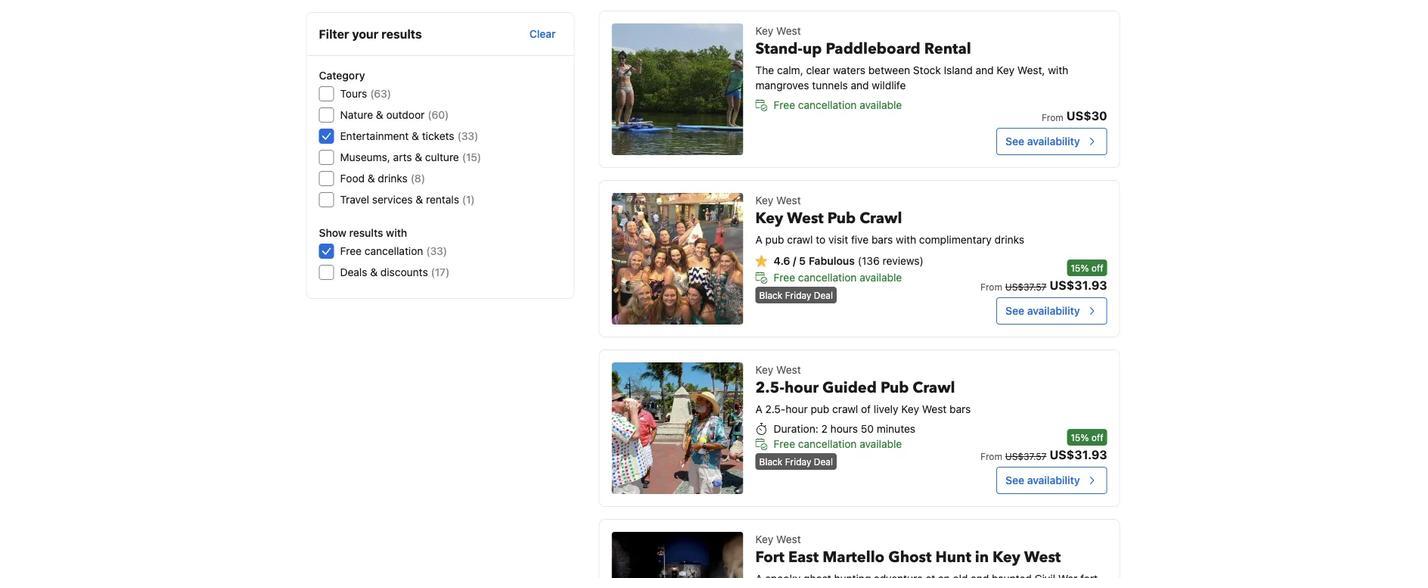 Task type: describe. For each thing, give the bounding box(es) containing it.
pub inside key west key west pub crawl a pub crawl to visit five bars with complimentary drinks
[[828, 208, 856, 229]]

museums, arts & culture (15)
[[340, 151, 481, 163]]

(136
[[858, 255, 880, 267]]

1 available from the top
[[860, 99, 902, 111]]

off for key west pub crawl
[[1092, 263, 1104, 273]]

tickets
[[422, 130, 454, 142]]

travel
[[340, 193, 369, 206]]

food
[[340, 172, 365, 185]]

up
[[803, 39, 822, 59]]

crawl inside the "key west 2.5-hour guided pub crawl a 2.5-hour pub crawl of lively key west bars"
[[913, 378, 955, 398]]

duration:
[[774, 423, 819, 435]]

of
[[861, 403, 871, 415]]

a inside key west key west pub crawl a pub crawl to visit five bars with complimentary drinks
[[756, 233, 763, 246]]

visit
[[829, 233, 848, 246]]

availability for stand-up paddleboard rental
[[1027, 135, 1080, 148]]

0 horizontal spatial with
[[386, 227, 407, 239]]

see for stand-up paddleboard rental
[[1006, 135, 1025, 148]]

(63)
[[370, 87, 391, 100]]

mangroves
[[756, 79, 809, 92]]

fort
[[756, 547, 785, 568]]

key west pub crawl image
[[612, 193, 743, 325]]

a inside the "key west 2.5-hour guided pub crawl a 2.5-hour pub crawl of lively key west bars"
[[756, 403, 763, 415]]

island
[[944, 64, 973, 76]]

travel services & rentals (1)
[[340, 193, 475, 206]]

west up east
[[776, 533, 801, 546]]

free down 4.6
[[774, 271, 795, 284]]

availability for 2.5-hour guided pub crawl
[[1027, 474, 1080, 487]]

see availability for stand-up paddleboard rental
[[1006, 135, 1080, 148]]

services
[[372, 193, 413, 206]]

cancellation down tunnels on the top of page
[[798, 99, 857, 111]]

deal for guided
[[814, 456, 833, 467]]

bars inside key west key west pub crawl a pub crawl to visit five bars with complimentary drinks
[[872, 233, 893, 246]]

category
[[319, 69, 365, 82]]

key west key west pub crawl a pub crawl to visit five bars with complimentary drinks
[[756, 194, 1025, 246]]

guided
[[823, 378, 877, 398]]

available for pub
[[860, 438, 902, 450]]

clear
[[529, 28, 556, 40]]

from for key west pub crawl
[[981, 281, 1002, 292]]

& for drinks
[[368, 172, 375, 185]]

(8)
[[411, 172, 425, 185]]

free cancellation available for pub
[[774, 271, 902, 284]]

food & drinks (8)
[[340, 172, 425, 185]]

black friday deal for west
[[759, 290, 833, 300]]

pub inside key west key west pub crawl a pub crawl to visit five bars with complimentary drinks
[[765, 233, 784, 246]]

to
[[816, 233, 826, 246]]

stock
[[913, 64, 941, 76]]

1 horizontal spatial and
[[976, 64, 994, 76]]

west inside key west stand-up paddleboard rental the calm, clear waters between stock island and key west, with mangroves tunnels and wildlife
[[776, 25, 801, 37]]

free cancellation (33)
[[340, 245, 447, 257]]

arts
[[393, 151, 412, 163]]

us$37.57 for 2.5-hour guided pub crawl
[[1006, 451, 1047, 462]]

us$30
[[1067, 109, 1107, 123]]

west right lively
[[922, 403, 947, 415]]

15% off for key west pub crawl
[[1071, 263, 1104, 273]]

(17)
[[431, 266, 450, 278]]

west,
[[1018, 64, 1045, 76]]

0 horizontal spatial (33)
[[426, 245, 447, 257]]

culture
[[425, 151, 459, 163]]

4.6 / 5 fabulous (136 reviews)
[[774, 255, 924, 267]]

clear button
[[523, 20, 562, 48]]

15% off for 2.5-hour guided pub crawl
[[1071, 432, 1104, 443]]

fabulous
[[809, 255, 855, 267]]

black for 2.5-
[[759, 456, 783, 467]]

1 vertical spatial 2.5-
[[765, 403, 786, 415]]

hunt
[[936, 547, 971, 568]]

martello
[[823, 547, 885, 568]]

50
[[861, 423, 874, 435]]

entertainment
[[340, 130, 409, 142]]

filter your results
[[319, 27, 422, 41]]

1 free cancellation available from the top
[[774, 99, 902, 111]]

key west 2.5-hour guided pub crawl a 2.5-hour pub crawl of lively key west bars
[[756, 364, 971, 415]]

1 vertical spatial hour
[[786, 403, 808, 415]]

minutes
[[877, 423, 916, 435]]

wildlife
[[872, 79, 906, 92]]

free down mangroves
[[774, 99, 795, 111]]

cancellation up deals & discounts (17)
[[365, 245, 423, 257]]

stand-up paddleboard rental image
[[612, 23, 743, 155]]

west up /
[[776, 194, 801, 207]]

4.6
[[774, 255, 790, 267]]

5
[[799, 255, 806, 267]]

crawl inside key west key west pub crawl a pub crawl to visit five bars with complimentary drinks
[[860, 208, 902, 229]]

nature & outdoor (60)
[[340, 109, 449, 121]]

1 vertical spatial and
[[851, 79, 869, 92]]

museums,
[[340, 151, 390, 163]]

stand-
[[756, 39, 803, 59]]

friday for west
[[785, 290, 811, 300]]

clear
[[806, 64, 830, 76]]

/
[[793, 255, 796, 267]]

crawl inside the "key west 2.5-hour guided pub crawl a 2.5-hour pub crawl of lively key west bars"
[[832, 403, 858, 415]]

0 vertical spatial 2.5-
[[756, 378, 785, 398]]



Task type: locate. For each thing, give the bounding box(es) containing it.
free cancellation available down tunnels on the top of page
[[774, 99, 902, 111]]

1 horizontal spatial bars
[[950, 403, 971, 415]]

results right your
[[381, 27, 422, 41]]

1 vertical spatial a
[[756, 403, 763, 415]]

1 us$31.93 from the top
[[1050, 278, 1107, 292]]

1 vertical spatial availability
[[1027, 305, 1080, 317]]

1 vertical spatial results
[[349, 227, 383, 239]]

crawl up duration: 2 hours 50 minutes
[[832, 403, 858, 415]]

1 vertical spatial available
[[860, 271, 902, 284]]

1 15% off from the top
[[1071, 263, 1104, 273]]

0 horizontal spatial pub
[[828, 208, 856, 229]]

see availability for 2.5-hour guided pub crawl
[[1006, 474, 1080, 487]]

available down 50
[[860, 438, 902, 450]]

discounts
[[381, 266, 428, 278]]

outdoor
[[386, 109, 425, 121]]

key
[[756, 25, 774, 37], [997, 64, 1015, 76], [756, 194, 774, 207], [756, 208, 784, 229], [756, 364, 774, 376], [901, 403, 919, 415], [756, 533, 774, 546], [993, 547, 1021, 568]]

0 vertical spatial us$37.57
[[1006, 281, 1047, 292]]

1 availability from the top
[[1027, 135, 1080, 148]]

0 vertical spatial a
[[756, 233, 763, 246]]

3 free cancellation available from the top
[[774, 438, 902, 450]]

friday down /
[[785, 290, 811, 300]]

drinks right complimentary
[[995, 233, 1025, 246]]

0 vertical spatial results
[[381, 27, 422, 41]]

drinks
[[378, 172, 408, 185], [995, 233, 1025, 246]]

2 horizontal spatial with
[[1048, 64, 1069, 76]]

0 vertical spatial off
[[1092, 263, 1104, 273]]

0 vertical spatial see availability
[[1006, 135, 1080, 148]]

1 vertical spatial crawl
[[913, 378, 955, 398]]

0 horizontal spatial drinks
[[378, 172, 408, 185]]

bars inside the "key west 2.5-hour guided pub crawl a 2.5-hour pub crawl of lively key west bars"
[[950, 403, 971, 415]]

0 vertical spatial friday
[[785, 290, 811, 300]]

with up the free cancellation (33)
[[386, 227, 407, 239]]

key west stand-up paddleboard rental the calm, clear waters between stock island and key west, with mangroves tunnels and wildlife
[[756, 25, 1069, 92]]

entertainment & tickets (33)
[[340, 130, 478, 142]]

tours
[[340, 87, 367, 100]]

1 horizontal spatial crawl
[[832, 403, 858, 415]]

see
[[1006, 135, 1025, 148], [1006, 305, 1025, 317], [1006, 474, 1025, 487]]

tours (63)
[[340, 87, 391, 100]]

us$31.93 for key west pub crawl
[[1050, 278, 1107, 292]]

crawl up minutes
[[913, 378, 955, 398]]

1 15% from the top
[[1071, 263, 1089, 273]]

(15)
[[462, 151, 481, 163]]

west up the to
[[787, 208, 824, 229]]

cancellation down "2"
[[798, 438, 857, 450]]

complimentary
[[919, 233, 992, 246]]

availability
[[1027, 135, 1080, 148], [1027, 305, 1080, 317], [1027, 474, 1080, 487]]

2.5-hour guided pub crawl image
[[612, 362, 743, 494]]

0 vertical spatial crawl
[[787, 233, 813, 246]]

the
[[756, 64, 774, 76]]

in
[[975, 547, 989, 568]]

0 horizontal spatial and
[[851, 79, 869, 92]]

& down (63)
[[376, 109, 383, 121]]

from us$37.57 us$31.93
[[981, 278, 1107, 292], [981, 448, 1107, 462]]

results
[[381, 27, 422, 41], [349, 227, 383, 239]]

reviews)
[[883, 255, 924, 267]]

and down waters
[[851, 79, 869, 92]]

deal
[[814, 290, 833, 300], [814, 456, 833, 467]]

0 vertical spatial hour
[[785, 378, 819, 398]]

0 vertical spatial free cancellation available
[[774, 99, 902, 111]]

1 vertical spatial drinks
[[995, 233, 1025, 246]]

1 horizontal spatial (33)
[[458, 130, 478, 142]]

1 vertical spatial bars
[[950, 403, 971, 415]]

from
[[1042, 112, 1064, 123], [981, 281, 1002, 292], [981, 451, 1002, 462]]

from inside from us$30
[[1042, 112, 1064, 123]]

us$31.93 for 2.5-hour guided pub crawl
[[1050, 448, 1107, 462]]

east
[[788, 547, 819, 568]]

a
[[756, 233, 763, 246], [756, 403, 763, 415]]

crawl inside key west key west pub crawl a pub crawl to visit five bars with complimentary drinks
[[787, 233, 813, 246]]

2 vertical spatial see
[[1006, 474, 1025, 487]]

0 vertical spatial 15% off
[[1071, 263, 1104, 273]]

2 us$31.93 from the top
[[1050, 448, 1107, 462]]

see for 2.5-hour guided pub crawl
[[1006, 474, 1025, 487]]

ghost
[[889, 547, 932, 568]]

1 friday from the top
[[785, 290, 811, 300]]

1 vertical spatial deal
[[814, 456, 833, 467]]

with right west,
[[1048, 64, 1069, 76]]

0 horizontal spatial crawl
[[787, 233, 813, 246]]

1 deal from the top
[[814, 290, 833, 300]]

with up reviews)
[[896, 233, 916, 246]]

pub inside the "key west 2.5-hour guided pub crawl a 2.5-hour pub crawl of lively key west bars"
[[811, 403, 830, 415]]

1 vertical spatial friday
[[785, 456, 811, 467]]

(1)
[[462, 193, 475, 206]]

& for discounts
[[370, 266, 378, 278]]

west right the in
[[1024, 547, 1061, 568]]

drinks inside key west key west pub crawl a pub crawl to visit five bars with complimentary drinks
[[995, 233, 1025, 246]]

with inside key west stand-up paddleboard rental the calm, clear waters between stock island and key west, with mangroves tunnels and wildlife
[[1048, 64, 1069, 76]]

& right deals
[[370, 266, 378, 278]]

pub
[[828, 208, 856, 229], [881, 378, 909, 398]]

rentals
[[426, 193, 459, 206]]

1 vertical spatial black friday deal
[[759, 456, 833, 467]]

us$37.57
[[1006, 281, 1047, 292], [1006, 451, 1047, 462]]

2.5-
[[756, 378, 785, 398], [765, 403, 786, 415]]

2 see from the top
[[1006, 305, 1025, 317]]

0 vertical spatial from us$37.57 us$31.93
[[981, 278, 1107, 292]]

& down (8)
[[416, 193, 423, 206]]

0 vertical spatial us$31.93
[[1050, 278, 1107, 292]]

1 vertical spatial 15% off
[[1071, 432, 1104, 443]]

black friday deal down duration:
[[759, 456, 833, 467]]

free cancellation available down hours
[[774, 438, 902, 450]]

&
[[376, 109, 383, 121], [412, 130, 419, 142], [415, 151, 422, 163], [368, 172, 375, 185], [416, 193, 423, 206], [370, 266, 378, 278]]

black down 4.6
[[759, 290, 783, 300]]

available down (136
[[860, 271, 902, 284]]

between
[[868, 64, 910, 76]]

(33) up (15)
[[458, 130, 478, 142]]

& right food
[[368, 172, 375, 185]]

show results with
[[319, 227, 407, 239]]

2
[[821, 423, 828, 435]]

15%
[[1071, 263, 1089, 273], [1071, 432, 1089, 443]]

bars
[[872, 233, 893, 246], [950, 403, 971, 415]]

2 vertical spatial see availability
[[1006, 474, 1080, 487]]

1 us$37.57 from the top
[[1006, 281, 1047, 292]]

2 from us$37.57 us$31.93 from the top
[[981, 448, 1107, 462]]

pub up visit
[[828, 208, 856, 229]]

from us$30
[[1042, 109, 1107, 123]]

1 vertical spatial us$31.93
[[1050, 448, 1107, 462]]

& right arts
[[415, 151, 422, 163]]

crawl up five
[[860, 208, 902, 229]]

0 horizontal spatial crawl
[[860, 208, 902, 229]]

pub up 4.6
[[765, 233, 784, 246]]

0 vertical spatial from
[[1042, 112, 1064, 123]]

available
[[860, 99, 902, 111], [860, 271, 902, 284], [860, 438, 902, 450]]

0 vertical spatial pub
[[765, 233, 784, 246]]

from us$37.57 us$31.93 for 2.5-hour guided pub crawl
[[981, 448, 1107, 462]]

0 vertical spatial drinks
[[378, 172, 408, 185]]

15% for 2.5-hour guided pub crawl
[[1071, 432, 1089, 443]]

off for 2.5-hour guided pub crawl
[[1092, 432, 1104, 443]]

five
[[851, 233, 869, 246]]

1 vertical spatial free cancellation available
[[774, 271, 902, 284]]

deals
[[340, 266, 367, 278]]

2 vertical spatial from
[[981, 451, 1002, 462]]

pub up lively
[[881, 378, 909, 398]]

1 horizontal spatial drinks
[[995, 233, 1025, 246]]

2 vertical spatial availability
[[1027, 474, 1080, 487]]

cancellation
[[798, 99, 857, 111], [365, 245, 423, 257], [798, 271, 857, 284], [798, 438, 857, 450]]

0 vertical spatial pub
[[828, 208, 856, 229]]

west up stand-
[[776, 25, 801, 37]]

and right "island"
[[976, 64, 994, 76]]

and
[[976, 64, 994, 76], [851, 79, 869, 92]]

crawl
[[860, 208, 902, 229], [913, 378, 955, 398]]

1 vertical spatial from us$37.57 us$31.93
[[981, 448, 1107, 462]]

1 black friday deal from the top
[[759, 290, 833, 300]]

1 see availability from the top
[[1006, 135, 1080, 148]]

bars right lively
[[950, 403, 971, 415]]

2 availability from the top
[[1027, 305, 1080, 317]]

results up the free cancellation (33)
[[349, 227, 383, 239]]

pub inside the "key west 2.5-hour guided pub crawl a 2.5-hour pub crawl of lively key west bars"
[[881, 378, 909, 398]]

15% for key west pub crawl
[[1071, 263, 1089, 273]]

1 vertical spatial pub
[[811, 403, 830, 415]]

from us$37.57 us$31.93 for key west pub crawl
[[981, 278, 1107, 292]]

pub
[[765, 233, 784, 246], [811, 403, 830, 415]]

0 vertical spatial and
[[976, 64, 994, 76]]

2 15% from the top
[[1071, 432, 1089, 443]]

waters
[[833, 64, 866, 76]]

2 us$37.57 from the top
[[1006, 451, 1047, 462]]

1 a from the top
[[756, 233, 763, 246]]

(60)
[[428, 109, 449, 121]]

2 friday from the top
[[785, 456, 811, 467]]

(33) up (17)
[[426, 245, 447, 257]]

with inside key west key west pub crawl a pub crawl to visit five bars with complimentary drinks
[[896, 233, 916, 246]]

& for tickets
[[412, 130, 419, 142]]

free cancellation available
[[774, 99, 902, 111], [774, 271, 902, 284], [774, 438, 902, 450]]

friday down duration:
[[785, 456, 811, 467]]

1 horizontal spatial crawl
[[913, 378, 955, 398]]

off
[[1092, 263, 1104, 273], [1092, 432, 1104, 443]]

1 see from the top
[[1006, 135, 1025, 148]]

rental
[[924, 39, 971, 59]]

3 see availability from the top
[[1006, 474, 1080, 487]]

0 vertical spatial 15%
[[1071, 263, 1089, 273]]

bars right five
[[872, 233, 893, 246]]

1 horizontal spatial pub
[[811, 403, 830, 415]]

nature
[[340, 109, 373, 121]]

0 horizontal spatial bars
[[872, 233, 893, 246]]

key west fort east martello ghost hunt in key west
[[756, 533, 1061, 568]]

0 vertical spatial deal
[[814, 290, 833, 300]]

available down wildlife
[[860, 99, 902, 111]]

black
[[759, 290, 783, 300], [759, 456, 783, 467]]

west
[[776, 25, 801, 37], [776, 194, 801, 207], [787, 208, 824, 229], [776, 364, 801, 376], [922, 403, 947, 415], [776, 533, 801, 546], [1024, 547, 1061, 568]]

lively
[[874, 403, 899, 415]]

0 vertical spatial available
[[860, 99, 902, 111]]

free down duration:
[[774, 438, 795, 450]]

black friday deal for hour
[[759, 456, 833, 467]]

1 vertical spatial crawl
[[832, 403, 858, 415]]

0 vertical spatial (33)
[[458, 130, 478, 142]]

1 horizontal spatial with
[[896, 233, 916, 246]]

hour
[[785, 378, 819, 398], [786, 403, 808, 415]]

deal down "2"
[[814, 456, 833, 467]]

0 vertical spatial see
[[1006, 135, 1025, 148]]

friday for hour
[[785, 456, 811, 467]]

crawl
[[787, 233, 813, 246], [832, 403, 858, 415]]

0 horizontal spatial pub
[[765, 233, 784, 246]]

2 deal from the top
[[814, 456, 833, 467]]

1 from us$37.57 us$31.93 from the top
[[981, 278, 1107, 292]]

black for key
[[759, 290, 783, 300]]

(33)
[[458, 130, 478, 142], [426, 245, 447, 257]]

0 vertical spatial black friday deal
[[759, 290, 833, 300]]

availability for key west pub crawl
[[1027, 305, 1080, 317]]

2 vertical spatial available
[[860, 438, 902, 450]]

0 vertical spatial black
[[759, 290, 783, 300]]

us$31.93
[[1050, 278, 1107, 292], [1050, 448, 1107, 462]]

1 vertical spatial from
[[981, 281, 1002, 292]]

& up the museums, arts & culture (15)
[[412, 130, 419, 142]]

paddleboard
[[826, 39, 921, 59]]

2 off from the top
[[1092, 432, 1104, 443]]

show
[[319, 227, 346, 239]]

0 vertical spatial crawl
[[860, 208, 902, 229]]

& for outdoor
[[376, 109, 383, 121]]

from for 2.5-hour guided pub crawl
[[981, 451, 1002, 462]]

2 black from the top
[[759, 456, 783, 467]]

0 vertical spatial availability
[[1027, 135, 1080, 148]]

deals & discounts (17)
[[340, 266, 450, 278]]

see for key west pub crawl
[[1006, 305, 1025, 317]]

deal down fabulous
[[814, 290, 833, 300]]

free up deals
[[340, 245, 362, 257]]

1 horizontal spatial pub
[[881, 378, 909, 398]]

us$37.57 for key west pub crawl
[[1006, 281, 1047, 292]]

duration: 2 hours 50 minutes
[[774, 423, 916, 435]]

2 available from the top
[[860, 271, 902, 284]]

3 availability from the top
[[1027, 474, 1080, 487]]

1 vertical spatial see
[[1006, 305, 1025, 317]]

pub up "2"
[[811, 403, 830, 415]]

free cancellation available down fabulous
[[774, 271, 902, 284]]

1 vertical spatial 15%
[[1071, 432, 1089, 443]]

1 vertical spatial (33)
[[426, 245, 447, 257]]

drinks up services
[[378, 172, 408, 185]]

2 15% off from the top
[[1071, 432, 1104, 443]]

filter
[[319, 27, 349, 41]]

hours
[[831, 423, 858, 435]]

available for crawl
[[860, 271, 902, 284]]

fort east martello ghost hunt in key west image
[[612, 532, 743, 578]]

2 black friday deal from the top
[[759, 456, 833, 467]]

2 a from the top
[[756, 403, 763, 415]]

15% off
[[1071, 263, 1104, 273], [1071, 432, 1104, 443]]

cancellation down fabulous
[[798, 271, 857, 284]]

1 vertical spatial us$37.57
[[1006, 451, 1047, 462]]

0 vertical spatial bars
[[872, 233, 893, 246]]

west up duration:
[[776, 364, 801, 376]]

2 vertical spatial free cancellation available
[[774, 438, 902, 450]]

2 free cancellation available from the top
[[774, 271, 902, 284]]

tunnels
[[812, 79, 848, 92]]

black down duration:
[[759, 456, 783, 467]]

1 vertical spatial pub
[[881, 378, 909, 398]]

free cancellation available for guided
[[774, 438, 902, 450]]

3 available from the top
[[860, 438, 902, 450]]

black friday deal down /
[[759, 290, 833, 300]]

1 vertical spatial see availability
[[1006, 305, 1080, 317]]

see availability for key west pub crawl
[[1006, 305, 1080, 317]]

1 off from the top
[[1092, 263, 1104, 273]]

crawl left the to
[[787, 233, 813, 246]]

deal for pub
[[814, 290, 833, 300]]

1 vertical spatial black
[[759, 456, 783, 467]]

3 see from the top
[[1006, 474, 1025, 487]]

2 see availability from the top
[[1006, 305, 1080, 317]]

1 black from the top
[[759, 290, 783, 300]]

calm,
[[777, 64, 803, 76]]

your
[[352, 27, 379, 41]]

1 vertical spatial off
[[1092, 432, 1104, 443]]



Task type: vqa. For each thing, say whether or not it's contained in the screenshot.
'tickets'
yes



